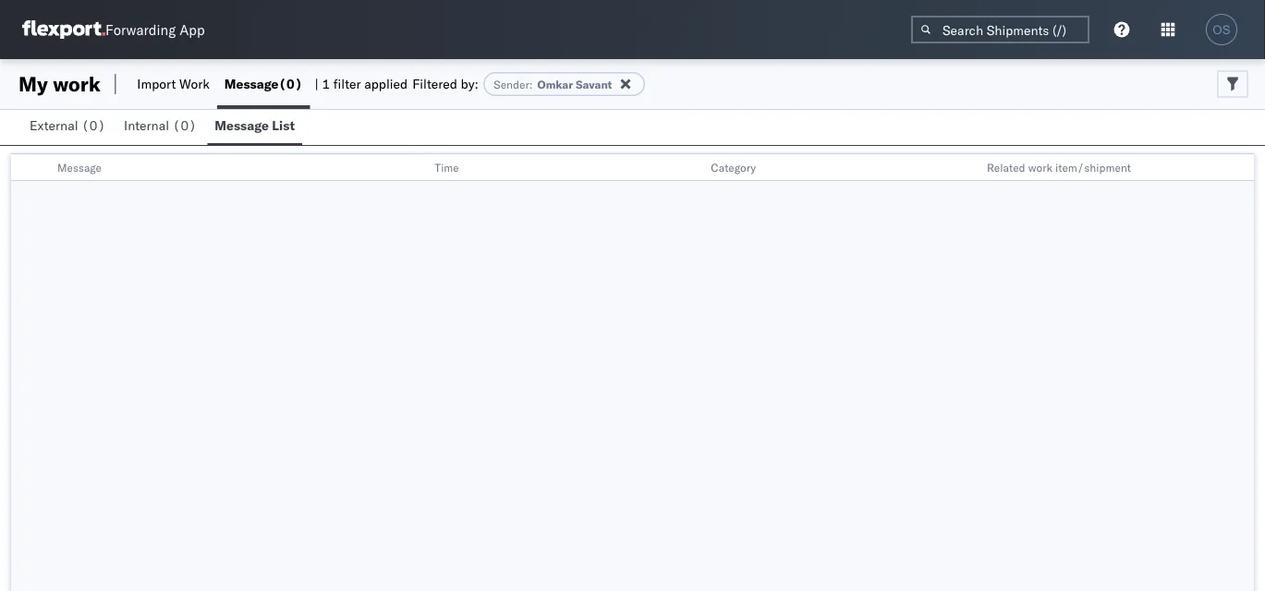 Task type: describe. For each thing, give the bounding box(es) containing it.
import
[[137, 76, 176, 92]]

|
[[315, 76, 319, 92]]

my
[[18, 71, 48, 97]]

internal (0)
[[124, 117, 197, 134]]

related work item/shipment
[[987, 160, 1131, 174]]

message list button
[[207, 109, 302, 145]]

import work button
[[130, 59, 217, 109]]

omkar
[[538, 77, 573, 91]]

external (0)
[[30, 117, 106, 134]]

message (0)
[[224, 76, 303, 92]]

time
[[435, 160, 459, 174]]

message list
[[215, 117, 295, 134]]

forwarding app
[[105, 21, 205, 38]]

forwarding app link
[[22, 20, 205, 39]]

external (0) button
[[22, 109, 117, 145]]

(0) for message (0)
[[279, 76, 303, 92]]

(0) for internal (0)
[[173, 117, 197, 134]]

Search Shipments (/) text field
[[911, 16, 1090, 43]]

my work
[[18, 71, 101, 97]]

work for related
[[1029, 160, 1053, 174]]

1
[[322, 76, 330, 92]]

resize handle column header for message
[[403, 154, 426, 182]]

external
[[30, 117, 78, 134]]

(0) for external (0)
[[81, 117, 106, 134]]

by:
[[461, 76, 479, 92]]

list
[[272, 117, 295, 134]]



Task type: locate. For each thing, give the bounding box(es) containing it.
1 resize handle column header from the left
[[403, 154, 426, 182]]

1 vertical spatial message
[[215, 117, 269, 134]]

| 1 filter applied filtered by:
[[315, 76, 479, 92]]

filtered
[[412, 76, 457, 92]]

0 vertical spatial message
[[224, 76, 279, 92]]

(0)
[[279, 76, 303, 92], [81, 117, 106, 134], [173, 117, 197, 134]]

resize handle column header
[[403, 154, 426, 182], [680, 154, 702, 182], [956, 154, 978, 182], [1232, 154, 1254, 182]]

app
[[179, 21, 205, 38]]

resize handle column header for related work item/shipment
[[1232, 154, 1254, 182]]

work right related
[[1029, 160, 1053, 174]]

work up external (0)
[[53, 71, 101, 97]]

work
[[179, 76, 210, 92]]

1 horizontal spatial (0)
[[173, 117, 197, 134]]

2 vertical spatial message
[[57, 160, 102, 174]]

0 horizontal spatial work
[[53, 71, 101, 97]]

1 horizontal spatial work
[[1029, 160, 1053, 174]]

item/shipment
[[1056, 160, 1131, 174]]

:
[[529, 77, 533, 91]]

related
[[987, 160, 1026, 174]]

internal
[[124, 117, 169, 134]]

resize handle column header for time
[[680, 154, 702, 182]]

category
[[711, 160, 756, 174]]

work
[[53, 71, 101, 97], [1029, 160, 1053, 174]]

message inside message list button
[[215, 117, 269, 134]]

flexport. image
[[22, 20, 105, 39]]

(0) right the external
[[81, 117, 106, 134]]

4 resize handle column header from the left
[[1232, 154, 1254, 182]]

message down external (0) button
[[57, 160, 102, 174]]

sender
[[494, 77, 529, 91]]

work for my
[[53, 71, 101, 97]]

import work
[[137, 76, 210, 92]]

forwarding
[[105, 21, 176, 38]]

os
[[1213, 23, 1231, 37]]

message up message list
[[224, 76, 279, 92]]

savant
[[576, 77, 612, 91]]

(0) left |
[[279, 76, 303, 92]]

3 resize handle column header from the left
[[956, 154, 978, 182]]

2 resize handle column header from the left
[[680, 154, 702, 182]]

message for (0)
[[224, 76, 279, 92]]

internal (0) button
[[117, 109, 207, 145]]

resize handle column header for category
[[956, 154, 978, 182]]

applied
[[364, 76, 408, 92]]

2 horizontal spatial (0)
[[279, 76, 303, 92]]

1 vertical spatial work
[[1029, 160, 1053, 174]]

message left list
[[215, 117, 269, 134]]

0 horizontal spatial (0)
[[81, 117, 106, 134]]

message for list
[[215, 117, 269, 134]]

(0) inside button
[[81, 117, 106, 134]]

filter
[[333, 76, 361, 92]]

(0) inside button
[[173, 117, 197, 134]]

0 vertical spatial work
[[53, 71, 101, 97]]

(0) right internal
[[173, 117, 197, 134]]

os button
[[1201, 8, 1243, 51]]

message
[[224, 76, 279, 92], [215, 117, 269, 134], [57, 160, 102, 174]]

sender : omkar savant
[[494, 77, 612, 91]]



Task type: vqa. For each thing, say whether or not it's contained in the screenshot.
A
no



